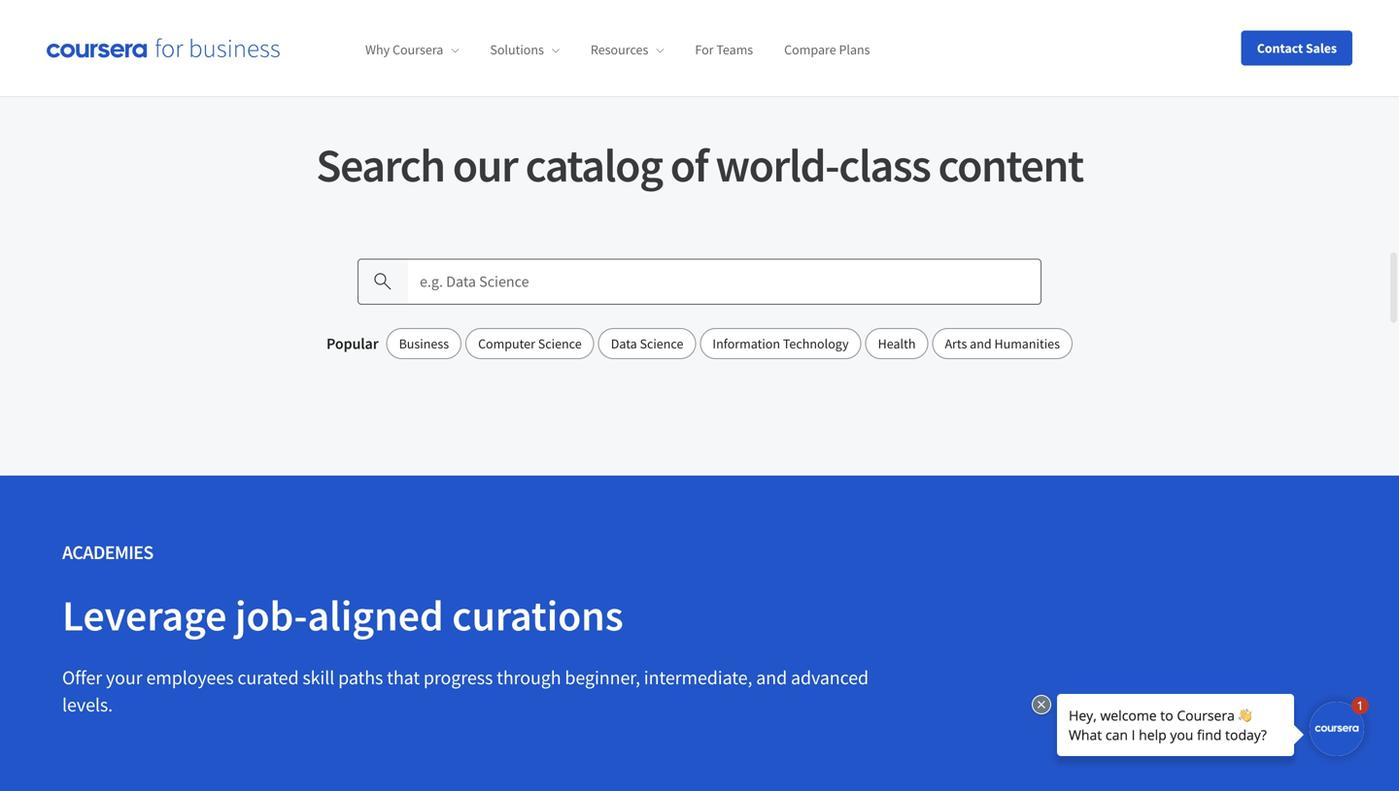Task type: locate. For each thing, give the bounding box(es) containing it.
coursera for business image
[[47, 38, 280, 58]]

leverage job-aligned curations
[[62, 589, 623, 643]]

and inside offer your employees curated skill paths that progress through beginner, intermediate, and advanced levels.
[[756, 666, 787, 690]]

science right data
[[640, 335, 684, 353]]

1 horizontal spatial and
[[970, 335, 992, 353]]

and left advanced
[[756, 666, 787, 690]]

beginner,
[[565, 666, 640, 690]]

search
[[316, 136, 445, 194]]

1 science from the left
[[538, 335, 582, 353]]

that
[[387, 666, 420, 690]]

intermediate,
[[644, 666, 753, 690]]

coursera
[[393, 41, 443, 59]]

employees
[[146, 666, 234, 690]]

arts and humanities
[[945, 335, 1060, 353]]

solutions link
[[490, 41, 560, 59]]

arts
[[945, 335, 967, 353]]

contact sales
[[1257, 39, 1337, 57]]

for teams link
[[695, 41, 753, 59]]

information
[[713, 335, 780, 353]]

offer
[[62, 666, 102, 690]]

1 vertical spatial and
[[756, 666, 787, 690]]

popular option group
[[386, 328, 1073, 359]]

advanced
[[791, 666, 869, 690]]

Health button
[[865, 328, 928, 359]]

search our catalog of world-class content
[[316, 136, 1083, 194]]

and right arts
[[970, 335, 992, 353]]

compare plans
[[784, 41, 870, 59]]

aligned
[[308, 589, 444, 643]]

technology
[[783, 335, 849, 353]]

curated
[[237, 666, 299, 690]]

2 science from the left
[[640, 335, 684, 353]]

compare
[[784, 41, 836, 59]]

and
[[970, 335, 992, 353], [756, 666, 787, 690]]

health
[[878, 335, 916, 353]]

science right computer
[[538, 335, 582, 353]]

content
[[938, 136, 1083, 194]]

0 vertical spatial and
[[970, 335, 992, 353]]

why coursera
[[365, 41, 443, 59]]

skill
[[303, 666, 335, 690]]

leverage
[[62, 589, 227, 643]]

science for data science
[[640, 335, 684, 353]]

plans
[[839, 41, 870, 59]]

science
[[538, 335, 582, 353], [640, 335, 684, 353]]

data science
[[611, 335, 684, 353]]

0 horizontal spatial and
[[756, 666, 787, 690]]

contact sales button
[[1242, 31, 1353, 66]]

1 horizontal spatial science
[[640, 335, 684, 353]]

0 horizontal spatial science
[[538, 335, 582, 353]]



Task type: describe. For each thing, give the bounding box(es) containing it.
business
[[399, 335, 449, 353]]

solutions
[[490, 41, 544, 59]]

academies
[[62, 541, 153, 565]]

resources link
[[591, 41, 664, 59]]

Business button
[[386, 328, 462, 359]]

of
[[670, 136, 708, 194]]

computer
[[478, 335, 535, 353]]

levels.
[[62, 693, 113, 717]]

paths
[[338, 666, 383, 690]]

offer your employees curated skill paths that progress through beginner, intermediate, and advanced levels.
[[62, 666, 869, 717]]

data
[[611, 335, 637, 353]]

progress
[[424, 666, 493, 690]]

compare plans link
[[784, 41, 870, 59]]

Arts and Humanities button
[[932, 328, 1073, 359]]

why coursera link
[[365, 41, 459, 59]]

humanities
[[995, 335, 1060, 353]]

teams
[[717, 41, 753, 59]]

why
[[365, 41, 390, 59]]

our
[[453, 136, 517, 194]]

science for computer science
[[538, 335, 582, 353]]

Information Technology button
[[700, 328, 862, 359]]

popular
[[327, 334, 379, 354]]

and inside button
[[970, 335, 992, 353]]

through
[[497, 666, 561, 690]]

information technology
[[713, 335, 849, 353]]

sales
[[1306, 39, 1337, 57]]

computer science
[[478, 335, 582, 353]]

resources
[[591, 41, 649, 59]]

catalog
[[525, 136, 662, 194]]

for
[[695, 41, 714, 59]]

Search query text field
[[408, 258, 1042, 305]]

Data Science button
[[598, 328, 696, 359]]

Computer Science button
[[466, 328, 594, 359]]

class
[[839, 136, 930, 194]]

world-
[[716, 136, 839, 194]]

your
[[106, 666, 142, 690]]

job-
[[235, 589, 308, 643]]

contact
[[1257, 39, 1303, 57]]

for teams
[[695, 41, 753, 59]]

curations
[[452, 589, 623, 643]]



Task type: vqa. For each thing, say whether or not it's contained in the screenshot.
from
no



